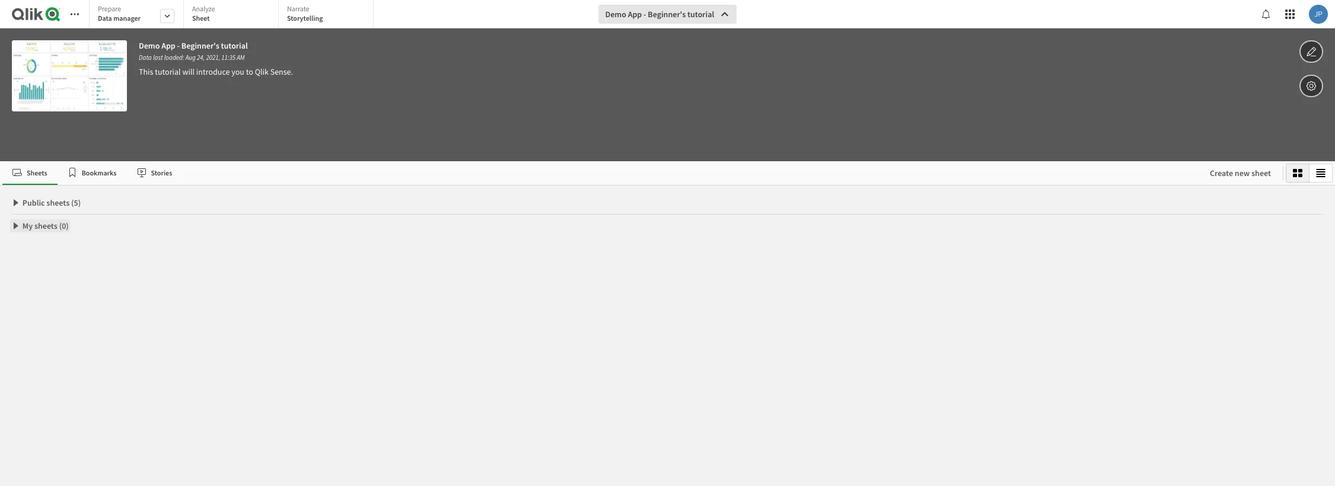 Task type: describe. For each thing, give the bounding box(es) containing it.
data inside demo app - beginner's tutorial data last loaded: aug 24, 2021, 11:35 am this tutorial will introduce you to qlik sense.
[[139, 53, 152, 62]]

analyze
[[192, 4, 215, 13]]

prepare data manager
[[98, 4, 141, 23]]

loaded:
[[164, 53, 184, 62]]

collapse image
[[11, 198, 21, 208]]

stories
[[151, 168, 172, 177]]

24,
[[197, 53, 205, 62]]

bookmarks
[[82, 168, 117, 177]]

expand image
[[11, 221, 21, 231]]

tab list containing sheets
[[2, 161, 1199, 185]]

qlik
[[255, 66, 269, 77]]

will
[[182, 66, 195, 77]]

toolbar containing demo app - beginner's tutorial
[[0, 0, 1336, 161]]

(0)
[[59, 221, 69, 231]]

11:35
[[221, 53, 236, 62]]

sheets button
[[2, 161, 57, 185]]

bookmarks button
[[57, 161, 127, 185]]

create new sheet button
[[1201, 164, 1281, 183]]

tutorial for demo app - beginner's tutorial
[[688, 9, 715, 20]]

demo app - beginner's tutorial button
[[598, 5, 737, 24]]

sheets for my sheets
[[34, 221, 57, 231]]

sheets
[[27, 168, 47, 177]]

beginner's for demo app - beginner's tutorial data last loaded: aug 24, 2021, 11:35 am this tutorial will introduce you to qlik sense.
[[181, 40, 219, 51]]

tab list inside toolbar
[[89, 0, 378, 30]]

public
[[22, 198, 45, 208]]

app for demo app - beginner's tutorial data last loaded: aug 24, 2021, 11:35 am this tutorial will introduce you to qlik sense.
[[161, 40, 175, 51]]

app for demo app - beginner's tutorial
[[628, 9, 642, 20]]



Task type: locate. For each thing, give the bounding box(es) containing it.
you
[[232, 66, 244, 77]]

group
[[1286, 164, 1333, 183]]

demo inside demo app - beginner's tutorial button
[[605, 9, 626, 20]]

list view image
[[1317, 169, 1326, 178]]

this
[[139, 66, 153, 77]]

prepare
[[98, 4, 121, 13]]

1 horizontal spatial -
[[644, 9, 646, 20]]

demo inside demo app - beginner's tutorial data last loaded: aug 24, 2021, 11:35 am this tutorial will introduce you to qlik sense.
[[139, 40, 160, 51]]

1 horizontal spatial beginner's
[[648, 9, 686, 20]]

1 vertical spatial sheets
[[34, 221, 57, 231]]

1 horizontal spatial demo
[[605, 9, 626, 20]]

data left last
[[139, 53, 152, 62]]

narrate storytelling
[[287, 4, 323, 23]]

0 horizontal spatial -
[[177, 40, 180, 51]]

beginner's
[[648, 9, 686, 20], [181, 40, 219, 51]]

0 vertical spatial demo
[[605, 9, 626, 20]]

sheets
[[46, 198, 70, 208], [34, 221, 57, 231]]

sheet
[[192, 14, 210, 23]]

application containing demo app - beginner's tutorial
[[0, 0, 1336, 487]]

to
[[246, 66, 253, 77]]

0 horizontal spatial beginner's
[[181, 40, 219, 51]]

storytelling
[[287, 14, 323, 23]]

1 vertical spatial -
[[177, 40, 180, 51]]

manager
[[113, 14, 141, 23]]

my
[[22, 221, 33, 231]]

create new sheet
[[1210, 168, 1271, 179]]

james peterson image
[[1309, 5, 1328, 24]]

1 vertical spatial demo
[[139, 40, 160, 51]]

sheets left (5)
[[46, 198, 70, 208]]

0 vertical spatial sheets
[[46, 198, 70, 208]]

introduce
[[196, 66, 230, 77]]

0 horizontal spatial data
[[98, 14, 112, 23]]

0 horizontal spatial tutorial
[[155, 66, 181, 77]]

toolbar
[[0, 0, 1336, 161]]

(5)
[[71, 198, 81, 208]]

1 vertical spatial tutorial
[[221, 40, 248, 51]]

aug
[[186, 53, 196, 62]]

2 horizontal spatial tutorial
[[688, 9, 715, 20]]

beginner's for demo app - beginner's tutorial
[[648, 9, 686, 20]]

sense.
[[270, 66, 293, 77]]

beginner's inside button
[[648, 9, 686, 20]]

tutorial inside button
[[688, 9, 715, 20]]

am
[[237, 53, 245, 62]]

demo
[[605, 9, 626, 20], [139, 40, 160, 51]]

tutorial
[[688, 9, 715, 20], [221, 40, 248, 51], [155, 66, 181, 77]]

- for demo app - beginner's tutorial data last loaded: aug 24, 2021, 11:35 am this tutorial will introduce you to qlik sense.
[[177, 40, 180, 51]]

1 vertical spatial data
[[139, 53, 152, 62]]

0 vertical spatial beginner's
[[648, 9, 686, 20]]

sheets for public sheets
[[46, 198, 70, 208]]

new
[[1235, 168, 1250, 179]]

1 vertical spatial beginner's
[[181, 40, 219, 51]]

1 vertical spatial app
[[161, 40, 175, 51]]

0 vertical spatial tab list
[[89, 0, 378, 30]]

beginner's inside demo app - beginner's tutorial data last loaded: aug 24, 2021, 11:35 am this tutorial will introduce you to qlik sense.
[[181, 40, 219, 51]]

0 horizontal spatial app
[[161, 40, 175, 51]]

sheets left '(0)'
[[34, 221, 57, 231]]

tab list containing prepare
[[89, 0, 378, 30]]

data inside prepare data manager
[[98, 14, 112, 23]]

sheet
[[1252, 168, 1271, 179]]

demo app - beginner's tutorial data last loaded: aug 24, 2021, 11:35 am this tutorial will introduce you to qlik sense.
[[139, 40, 293, 77]]

data down prepare
[[98, 14, 112, 23]]

edit image
[[1307, 44, 1317, 59]]

stories button
[[127, 161, 182, 185]]

2021,
[[206, 53, 220, 62]]

0 vertical spatial app
[[628, 9, 642, 20]]

1 horizontal spatial app
[[628, 9, 642, 20]]

create
[[1210, 168, 1234, 179]]

0 vertical spatial tutorial
[[688, 9, 715, 20]]

last
[[153, 53, 163, 62]]

1 horizontal spatial tutorial
[[221, 40, 248, 51]]

app inside demo app - beginner's tutorial data last loaded: aug 24, 2021, 11:35 am this tutorial will introduce you to qlik sense.
[[161, 40, 175, 51]]

tutorial for demo app - beginner's tutorial data last loaded: aug 24, 2021, 11:35 am this tutorial will introduce you to qlik sense.
[[221, 40, 248, 51]]

1 horizontal spatial data
[[139, 53, 152, 62]]

application
[[0, 0, 1336, 487]]

public sheets (5)
[[22, 198, 81, 208]]

tab list
[[89, 0, 378, 30], [2, 161, 1199, 185]]

my sheets (0)
[[22, 221, 69, 231]]

demo app - beginner's tutorial
[[605, 9, 715, 20]]

app
[[628, 9, 642, 20], [161, 40, 175, 51]]

0 horizontal spatial demo
[[139, 40, 160, 51]]

-
[[644, 9, 646, 20], [177, 40, 180, 51]]

2 vertical spatial tutorial
[[155, 66, 181, 77]]

analyze sheet
[[192, 4, 215, 23]]

grid view image
[[1293, 169, 1303, 178]]

0 vertical spatial data
[[98, 14, 112, 23]]

- inside button
[[644, 9, 646, 20]]

narrate
[[287, 4, 309, 13]]

data
[[98, 14, 112, 23], [139, 53, 152, 62]]

demo for demo app - beginner's tutorial data last loaded: aug 24, 2021, 11:35 am this tutorial will introduce you to qlik sense.
[[139, 40, 160, 51]]

0 vertical spatial -
[[644, 9, 646, 20]]

- for demo app - beginner's tutorial
[[644, 9, 646, 20]]

1 vertical spatial tab list
[[2, 161, 1199, 185]]

app options image
[[1307, 79, 1317, 93]]

app inside demo app - beginner's tutorial button
[[628, 9, 642, 20]]

demo for demo app - beginner's tutorial
[[605, 9, 626, 20]]

- inside demo app - beginner's tutorial data last loaded: aug 24, 2021, 11:35 am this tutorial will introduce you to qlik sense.
[[177, 40, 180, 51]]



Task type: vqa. For each thing, say whether or not it's contained in the screenshot.
alert on the bottom right of the page
no



